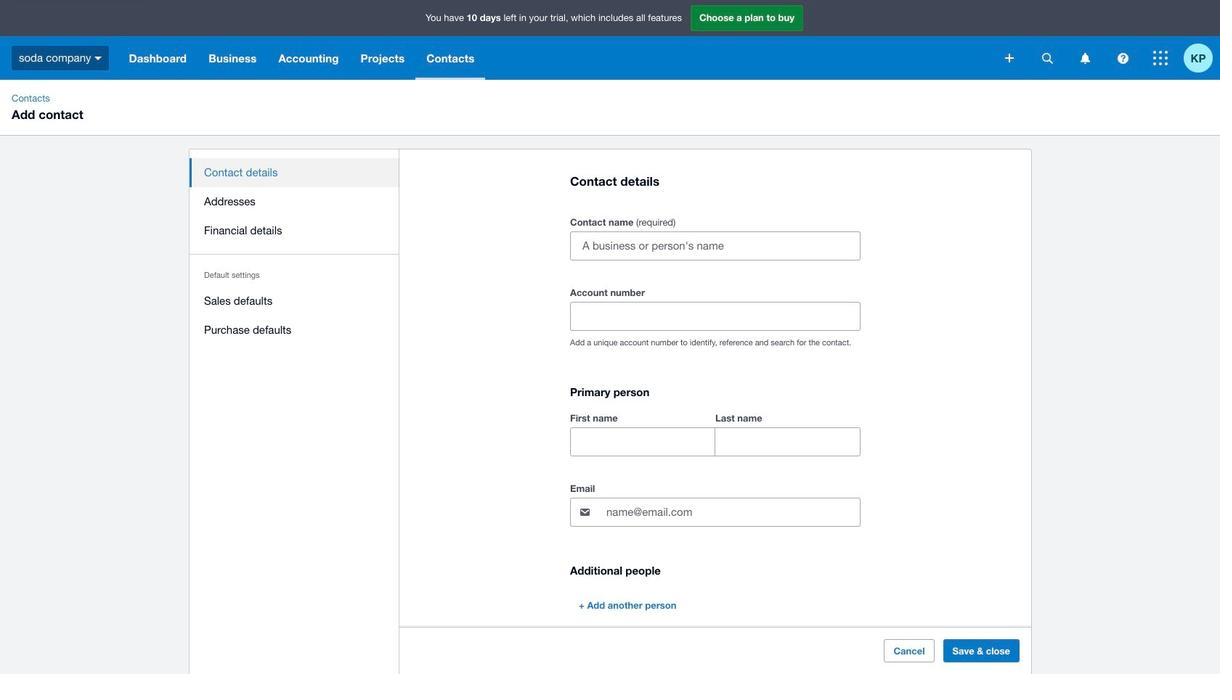 Task type: vqa. For each thing, say whether or not it's contained in the screenshot.
Learn
no



Task type: describe. For each thing, give the bounding box(es) containing it.
1 horizontal spatial svg image
[[1042, 53, 1053, 64]]



Task type: locate. For each thing, give the bounding box(es) containing it.
0 horizontal spatial svg image
[[1006, 54, 1014, 62]]

svg image
[[1154, 51, 1168, 65], [1081, 53, 1090, 64], [1118, 53, 1129, 64], [95, 56, 102, 60]]

name@email.com text field
[[605, 499, 860, 527]]

svg image
[[1042, 53, 1053, 64], [1006, 54, 1014, 62]]

banner
[[0, 0, 1221, 80]]

menu
[[190, 150, 400, 354]]

A business or person's name field
[[571, 233, 860, 260]]

group
[[570, 410, 861, 457]]

None field
[[571, 303, 860, 331], [571, 429, 715, 456], [716, 429, 860, 456], [571, 303, 860, 331], [571, 429, 715, 456], [716, 429, 860, 456]]



